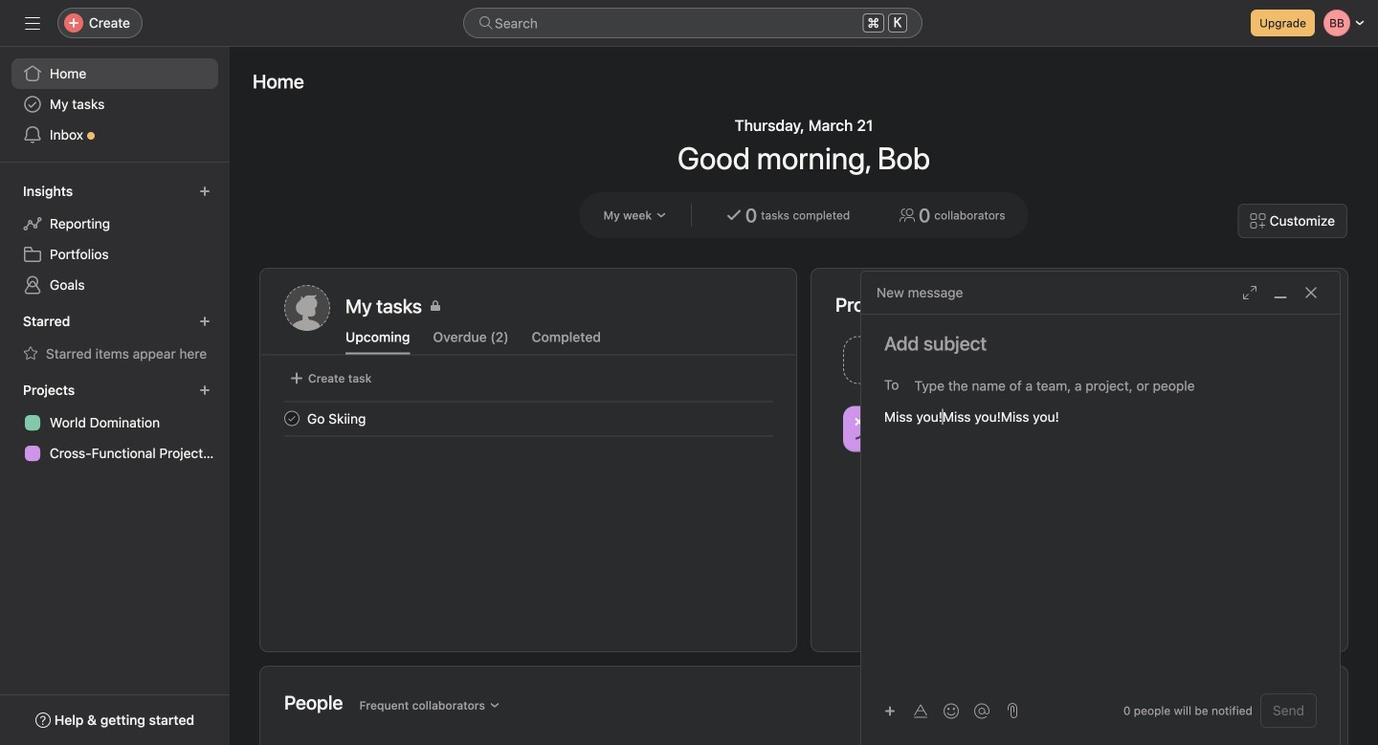 Task type: vqa. For each thing, say whether or not it's contained in the screenshot.
leftmost list item
yes



Task type: describe. For each thing, give the bounding box(es) containing it.
insert an object image
[[884, 706, 896, 717]]

at mention image
[[974, 704, 990, 719]]

Search tasks, projects, and more text field
[[463, 8, 923, 38]]

line_and_symbols image
[[855, 418, 878, 441]]

minimize image
[[1273, 285, 1288, 301]]

close image
[[1304, 285, 1319, 301]]

Type the name of a team, a project, or people text field
[[914, 374, 1306, 397]]

Add subject text field
[[861, 330, 1340, 357]]

add profile photo image
[[284, 285, 330, 331]]

add items to starred image
[[199, 316, 211, 327]]

Mark complete checkbox
[[280, 407, 303, 430]]

1 horizontal spatial list item
[[836, 331, 1080, 390]]

1 vertical spatial list item
[[261, 402, 796, 436]]



Task type: locate. For each thing, give the bounding box(es) containing it.
dialog
[[861, 272, 1340, 746]]

list item
[[836, 331, 1080, 390], [261, 402, 796, 436]]

global element
[[0, 47, 230, 162]]

0 vertical spatial list item
[[836, 331, 1080, 390]]

hide sidebar image
[[25, 15, 40, 31]]

mark complete image
[[280, 407, 303, 430]]

toolbar
[[877, 697, 999, 725]]

0 horizontal spatial list item
[[261, 402, 796, 436]]

None field
[[463, 8, 923, 38]]

new project or portfolio image
[[199, 385, 211, 396]]

projects element
[[0, 373, 230, 473]]

expand popout to full screen image
[[1242, 285, 1258, 301]]

new insights image
[[199, 186, 211, 197]]

insights element
[[0, 174, 230, 304]]

starred element
[[0, 304, 230, 373]]



